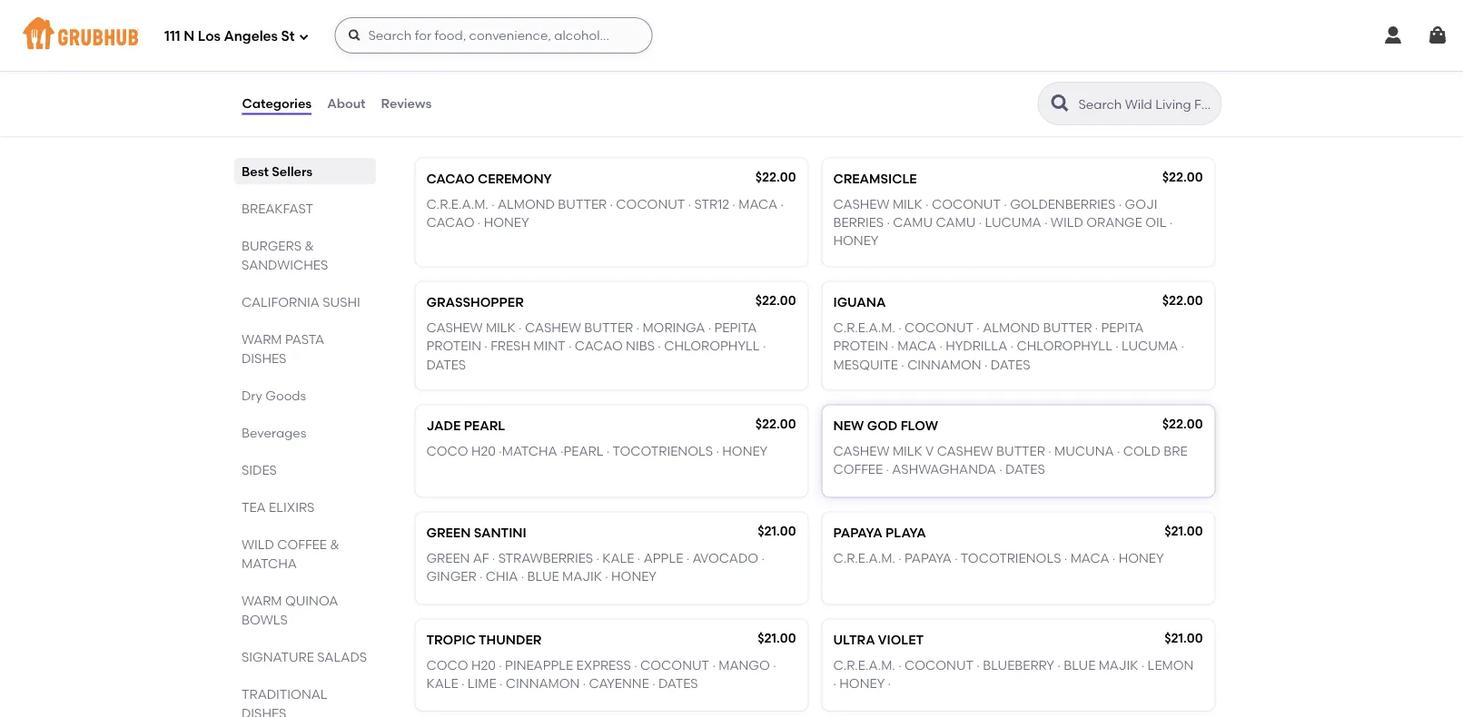 Task type: describe. For each thing, give the bounding box(es) containing it.
c.r.e.a.m. for c.r.e.a.m. · papaya · tocotrienols · maca · honey
[[834, 551, 896, 567]]

sides tab
[[241, 461, 368, 480]]

$22.00 for cashew milk · cashew butter · moringa · pepita protein · fresh mint · cacao nibs · chlorophyll · dates
[[756, 293, 796, 308]]

reviews
[[381, 96, 432, 111]]

wild coffee & matcha tab
[[241, 535, 368, 573]]

flow
[[901, 418, 939, 434]]

violet
[[878, 633, 924, 648]]

warm pasta dishes
[[241, 332, 324, 366]]

$21.00 for c.r.e.a.m. · papaya · tocotrienols · maca · honey
[[1165, 524, 1203, 539]]

$22.00 for c.r.e.a.m. · almond butter · coconut · str12 · maca · cacao · honey
[[756, 169, 796, 185]]

about
[[327, 96, 366, 111]]

c.r.e.a.m. for c.r.e.a.m. · coconut · almond butter · pepita protein · maca · hydrilla · chlorophyll · lucuma · mesquite · cinnamon · dates
[[834, 320, 896, 336]]

sushi
[[322, 294, 360, 310]]

ultra violet
[[834, 633, 924, 648]]

categories
[[242, 96, 312, 111]]

n
[[184, 28, 195, 45]]

pearl
[[464, 418, 505, 434]]

pineapple
[[505, 658, 573, 674]]

green santini
[[427, 526, 527, 541]]

protein inside c.r.e.a.m. · coconut · almond butter · pepita protein · maca · hydrilla · chlorophyll · lucuma · mesquite · cinnamon · dates
[[834, 339, 889, 354]]

remedy bar
[[412, 116, 539, 139]]

beverages
[[241, 425, 306, 441]]

cashew up mint
[[525, 320, 581, 336]]

c.r.e.a.m. · coconut · almond butter · pepita protein · maca · hydrilla · chlorophyll · lucuma · mesquite · cinnamon · dates
[[834, 320, 1185, 373]]

categories button
[[241, 71, 313, 136]]

bar
[[498, 116, 539, 139]]

green for green santini
[[427, 526, 471, 541]]

coco h20 ·matcha ·pearl · tocotrienols · honey
[[427, 444, 768, 460]]

goji
[[1125, 197, 1158, 212]]

cacao inside c.r.e.a.m. · almond butter · coconut · str12 · maca · cacao · honey
[[427, 215, 475, 231]]

sellers
[[271, 164, 312, 179]]

about button
[[326, 71, 367, 136]]

ginger
[[427, 570, 477, 585]]

bre
[[1164, 444, 1188, 460]]

chlorophyll inside c.r.e.a.m. · coconut · almond butter · pepita protein · maca · hydrilla · chlorophyll · lucuma · mesquite · cinnamon · dates
[[1017, 339, 1113, 354]]

almond inside c.r.e.a.m. · coconut · almond butter · pepita protein · maca · hydrilla · chlorophyll · lucuma · mesquite · cinnamon · dates
[[983, 320, 1040, 336]]

warm quinoa bowls
[[241, 593, 338, 628]]

wild inside cashew milk · coconut · goldenberries · goji berries · camu camu · lucuma · wild orange oil · honey
[[1051, 215, 1084, 231]]

0 vertical spatial cacao
[[427, 171, 475, 187]]

coco for coco h20 · pineapple express · coconut · mango · kale · lime · cinnamon · cayenne · dates
[[427, 658, 468, 674]]

tea elixirs
[[241, 500, 314, 515]]

str12
[[695, 197, 730, 212]]

california sushi tab
[[241, 293, 368, 312]]

avocado
[[693, 551, 759, 567]]

dates inside c.r.e.a.m. · coconut · almond butter · pepita protein · maca · hydrilla · chlorophyll · lucuma · mesquite · cinnamon · dates
[[991, 357, 1031, 373]]

cacao inside cashew milk · cashew butter · moringa · pepita protein · fresh mint · cacao nibs · chlorophyll · dates
[[575, 339, 623, 354]]

& inside burgers & sandwiches
[[304, 238, 314, 253]]

Search Wild Living Foods search field
[[1077, 95, 1216, 113]]

cold
[[1124, 444, 1161, 460]]

2 camu from the left
[[936, 215, 976, 231]]

mango
[[719, 658, 770, 674]]

·pearl
[[561, 444, 604, 460]]

butter inside c.r.e.a.m. · almond butter · coconut · str12 · maca · cacao · honey
[[558, 197, 607, 212]]

2 vertical spatial maca
[[1071, 551, 1110, 567]]

lucuma inside cashew milk · coconut · goldenberries · goji berries · camu camu · lucuma · wild orange oil · honey
[[985, 215, 1042, 231]]

best sellers
[[241, 164, 312, 179]]

2 horizontal spatial svg image
[[1383, 25, 1405, 46]]

new god flow
[[834, 418, 939, 434]]

salads
[[317, 650, 367, 665]]

wild inside 'wild coffee & matcha'
[[241, 537, 274, 552]]

cashew for grasshopper
[[427, 320, 483, 336]]

chia
[[486, 570, 518, 585]]

goods
[[265, 388, 306, 403]]

hydrilla
[[946, 339, 1008, 354]]

v
[[926, 444, 934, 460]]

tropic thunder
[[427, 633, 542, 648]]

elixirs
[[269, 500, 314, 515]]

traditional dishes tab
[[241, 685, 368, 718]]

signature
[[241, 650, 314, 665]]

sandwiches
[[241, 257, 328, 273]]

$22.00 for cashew milk v cashew butter · mucuna ·  cold bre coffee · ashwaghanda · dates
[[1163, 417, 1203, 432]]

honey inside green af · strawberries · kale · apple · avocado · ginger · chia · blue majik · honey
[[611, 570, 657, 585]]

·matcha
[[499, 444, 558, 460]]

$22.00 for coco h20 ·matcha ·pearl · tocotrienols · honey
[[756, 417, 796, 432]]

almond inside c.r.e.a.m. · almond butter · coconut · str12 · maca · cacao · honey
[[498, 197, 555, 212]]

grasshopper
[[427, 295, 524, 310]]

& inside 'wild coffee & matcha'
[[330, 537, 339, 552]]

milk for ·
[[486, 320, 516, 336]]

c.r.e.a.m. · coconut · blueberry ·  blue majik · lemon · honey ·
[[834, 658, 1194, 692]]

cashew milk · coconut · goldenberries · goji berries · camu camu · lucuma · wild orange oil · honey
[[834, 197, 1173, 249]]

iguana
[[834, 295, 886, 310]]

california sushi
[[241, 294, 360, 310]]

af
[[473, 551, 489, 567]]

beverages tab
[[241, 423, 368, 442]]

svg image
[[1427, 25, 1449, 46]]

best sellers tab
[[241, 162, 368, 181]]

burgers & sandwiches
[[241, 238, 328, 273]]

$21.00 for green af · strawberries · kale · apple · avocado · ginger · chia · blue majik · honey
[[758, 524, 796, 539]]

coffee inside 'wild coffee & matcha'
[[277, 537, 326, 552]]

111
[[164, 28, 180, 45]]

california
[[241, 294, 319, 310]]

st
[[281, 28, 295, 45]]

papaya playa
[[834, 526, 926, 541]]

tea elixirs tab
[[241, 498, 368, 517]]

cashew up the ashwaghanda
[[937, 444, 994, 460]]

search icon image
[[1050, 93, 1072, 114]]

tropic
[[427, 633, 476, 648]]

coconut inside c.r.e.a.m. · almond butter · coconut · str12 · maca · cacao · honey
[[616, 197, 685, 212]]

main navigation navigation
[[0, 0, 1464, 71]]

lime
[[468, 677, 497, 692]]

coco h20 · pineapple express · coconut · mango · kale · lime · cinnamon · cayenne · dates
[[427, 658, 776, 692]]

breakfast tab
[[241, 199, 368, 218]]

thunder
[[479, 633, 542, 648]]

apple inside button
[[427, 9, 468, 25]]

ashwaghanda
[[892, 463, 997, 478]]

bowls
[[241, 612, 287, 628]]

ultra
[[834, 633, 875, 648]]

playa
[[886, 526, 926, 541]]

butter inside cashew milk v cashew butter · mucuna ·  cold bre coffee · ashwaghanda · dates
[[997, 444, 1046, 460]]

mucuna
[[1055, 444, 1114, 460]]

pepita inside cashew milk · cashew butter · moringa · pepita protein · fresh mint · cacao nibs · chlorophyll · dates
[[715, 320, 757, 336]]

tea
[[241, 500, 265, 515]]

111 n los angeles st
[[164, 28, 295, 45]]

cashew milk · cashew butter · moringa · pepita protein · fresh mint · cacao nibs · chlorophyll · dates
[[427, 320, 766, 373]]

new
[[834, 418, 864, 434]]

dry goods
[[241, 388, 306, 403]]

santini
[[474, 526, 527, 541]]

green for green af · strawberries · kale · apple · avocado · ginger · chia · blue majik · honey
[[427, 551, 470, 567]]



Task type: locate. For each thing, give the bounding box(es) containing it.
1 horizontal spatial kale
[[603, 551, 635, 567]]

1 coco from the top
[[427, 444, 468, 460]]

cinnamon down pineapple
[[506, 677, 580, 692]]

camu
[[893, 215, 933, 231], [936, 215, 976, 231]]

milk up fresh
[[486, 320, 516, 336]]

coffee down tea elixirs tab
[[277, 537, 326, 552]]

2 coco from the top
[[427, 658, 468, 674]]

lucuma inside c.r.e.a.m. · coconut · almond butter · pepita protein · maca · hydrilla · chlorophyll · lucuma · mesquite · cinnamon · dates
[[1122, 339, 1178, 354]]

burgers
[[241, 238, 301, 253]]

coco
[[427, 444, 468, 460], [427, 658, 468, 674]]

papaya
[[834, 526, 883, 541], [905, 551, 952, 567]]

1 h20 from the top
[[471, 444, 496, 460]]

majik inside green af · strawberries · kale · apple · avocado · ginger · chia · blue majik · honey
[[562, 570, 602, 585]]

1 horizontal spatial cinnamon
[[908, 357, 982, 373]]

h20 for ·matcha
[[471, 444, 496, 460]]

angeles
[[224, 28, 278, 45]]

blueberry
[[983, 658, 1055, 674]]

cacao down remedy
[[427, 171, 475, 187]]

2 horizontal spatial maca
[[1071, 551, 1110, 567]]

dates down hydrilla
[[991, 357, 1031, 373]]

1 horizontal spatial chlorophyll
[[1017, 339, 1113, 354]]

0 vertical spatial tocotrienols
[[613, 444, 713, 460]]

0 horizontal spatial tocotrienols
[[613, 444, 713, 460]]

1 horizontal spatial lucuma
[[1122, 339, 1178, 354]]

express
[[577, 658, 631, 674]]

maca inside c.r.e.a.m. · almond butter · coconut · str12 · maca · cacao · honey
[[739, 197, 778, 212]]

2 pepita from the left
[[1102, 320, 1144, 336]]

blue right blueberry
[[1064, 658, 1096, 674]]

svg image
[[1383, 25, 1405, 46], [347, 28, 362, 43], [298, 31, 309, 42]]

dry
[[241, 388, 262, 403]]

green
[[427, 526, 471, 541], [427, 551, 470, 567]]

h20 for ·
[[471, 658, 496, 674]]

cinnamon inside coco h20 · pineapple express · coconut · mango · kale · lime · cinnamon · cayenne · dates
[[506, 677, 580, 692]]

milk inside cashew milk · cashew butter · moringa · pepita protein · fresh mint · cacao nibs · chlorophyll · dates
[[486, 320, 516, 336]]

$21.00 down bre
[[1165, 524, 1203, 539]]

c.r.e.a.m. · almond butter · coconut · str12 · maca · cacao · honey
[[427, 197, 784, 231]]

apple left avocado
[[644, 551, 683, 567]]

warm quinoa bowls tab
[[241, 591, 368, 630]]

$21.00
[[758, 524, 796, 539], [1165, 524, 1203, 539], [758, 631, 796, 646], [1165, 631, 1203, 646]]

$22.00
[[756, 169, 796, 185], [1163, 169, 1203, 185], [756, 293, 796, 308], [1163, 293, 1203, 308], [756, 417, 796, 432], [1163, 417, 1203, 432]]

kale
[[603, 551, 635, 567], [427, 677, 458, 692]]

0 horizontal spatial papaya
[[834, 526, 883, 541]]

butter inside cashew milk · cashew butter · moringa · pepita protein · fresh mint · cacao nibs · chlorophyll · dates
[[584, 320, 633, 336]]

moringa
[[643, 320, 705, 336]]

1 vertical spatial apple
[[644, 551, 683, 567]]

cacao left "nibs"
[[575, 339, 623, 354]]

dishes inside warm pasta dishes
[[241, 351, 286, 366]]

warm up bowls
[[241, 593, 282, 609]]

coffee inside cashew milk v cashew butter · mucuna ·  cold bre coffee · ashwaghanda · dates
[[834, 463, 883, 478]]

cashew up the berries
[[834, 197, 890, 212]]

dates inside cashew milk · cashew butter · moringa · pepita protein · fresh mint · cacao nibs · chlorophyll · dates
[[427, 357, 466, 373]]

1 vertical spatial majik
[[1099, 658, 1139, 674]]

cinnamon down hydrilla
[[908, 357, 982, 373]]

apple pie button
[[416, 0, 808, 79]]

cashew milk v cashew butter · mucuna ·  cold bre coffee · ashwaghanda · dates
[[834, 444, 1188, 478]]

nibs
[[626, 339, 655, 354]]

c.r.e.a.m. down iguana
[[834, 320, 896, 336]]

warm for warm quinoa bowls
[[241, 593, 282, 609]]

wild down goldenberries
[[1051, 215, 1084, 231]]

remedy
[[412, 116, 493, 139]]

dates inside coco h20 · pineapple express · coconut · mango · kale · lime · cinnamon · cayenne · dates
[[659, 677, 698, 692]]

1 vertical spatial milk
[[486, 320, 516, 336]]

1 vertical spatial almond
[[983, 320, 1040, 336]]

c.r.e.a.m.
[[427, 197, 489, 212], [834, 320, 896, 336], [834, 551, 896, 567], [834, 658, 896, 674]]

2 h20 from the top
[[471, 658, 496, 674]]

Search for food, convenience, alcohol... search field
[[335, 17, 653, 54]]

blue inside c.r.e.a.m. · coconut · blueberry ·  blue majik · lemon · honey ·
[[1064, 658, 1096, 674]]

h20 down the pearl
[[471, 444, 496, 460]]

pie
[[471, 9, 490, 25]]

protein inside cashew milk · cashew butter · moringa · pepita protein · fresh mint · cacao nibs · chlorophyll · dates
[[427, 339, 482, 354]]

pasta
[[285, 332, 324, 347]]

1 horizontal spatial almond
[[983, 320, 1040, 336]]

1 protein from the left
[[427, 339, 482, 354]]

·
[[492, 197, 495, 212], [610, 197, 613, 212], [688, 197, 692, 212], [733, 197, 736, 212], [781, 197, 784, 212], [926, 197, 929, 212], [1004, 197, 1007, 212], [1119, 197, 1122, 212], [478, 215, 481, 231], [887, 215, 890, 231], [979, 215, 982, 231], [1045, 215, 1048, 231], [1170, 215, 1173, 231], [519, 320, 522, 336], [636, 320, 640, 336], [708, 320, 712, 336], [899, 320, 902, 336], [977, 320, 980, 336], [1095, 320, 1099, 336], [485, 339, 488, 354], [569, 339, 572, 354], [658, 339, 661, 354], [763, 339, 766, 354], [892, 339, 895, 354], [940, 339, 943, 354], [1011, 339, 1014, 354], [1116, 339, 1119, 354], [1182, 339, 1185, 354], [901, 357, 905, 373], [985, 357, 988, 373], [607, 444, 610, 460], [716, 444, 719, 460], [1049, 444, 1052, 460], [1117, 444, 1121, 460], [886, 463, 889, 478], [1000, 463, 1003, 478], [492, 551, 495, 567], [596, 551, 600, 567], [638, 551, 641, 567], [686, 551, 690, 567], [762, 551, 765, 567], [899, 551, 902, 567], [955, 551, 958, 567], [1065, 551, 1068, 567], [1113, 551, 1116, 567], [480, 570, 483, 585], [521, 570, 524, 585], [605, 570, 608, 585], [499, 658, 502, 674], [634, 658, 637, 674], [713, 658, 716, 674], [773, 658, 776, 674], [899, 658, 902, 674], [977, 658, 980, 674], [1058, 658, 1061, 674], [1142, 658, 1145, 674], [462, 677, 465, 692], [500, 677, 503, 692], [583, 677, 586, 692], [652, 677, 656, 692], [834, 677, 837, 692], [888, 677, 891, 692]]

milk for camu
[[893, 197, 923, 212]]

0 horizontal spatial coffee
[[277, 537, 326, 552]]

almond up hydrilla
[[983, 320, 1040, 336]]

1 horizontal spatial blue
[[1064, 658, 1096, 674]]

0 vertical spatial papaya
[[834, 526, 883, 541]]

0 vertical spatial coco
[[427, 444, 468, 460]]

0 vertical spatial &
[[304, 238, 314, 253]]

0 horizontal spatial protein
[[427, 339, 482, 354]]

1 horizontal spatial coffee
[[834, 463, 883, 478]]

wild up matcha
[[241, 537, 274, 552]]

jade
[[427, 418, 461, 434]]

dates right the ashwaghanda
[[1006, 463, 1045, 478]]

c.r.e.a.m. · papaya · tocotrienols · maca · honey
[[834, 551, 1164, 567]]

1 vertical spatial maca
[[898, 339, 937, 354]]

milk
[[893, 197, 923, 212], [486, 320, 516, 336], [893, 444, 923, 460]]

0 vertical spatial wild
[[1051, 215, 1084, 231]]

0 horizontal spatial blue
[[527, 570, 559, 585]]

dishes up dry goods
[[241, 351, 286, 366]]

1 dishes from the top
[[241, 351, 286, 366]]

1 vertical spatial blue
[[1064, 658, 1096, 674]]

1 vertical spatial coco
[[427, 658, 468, 674]]

lemon
[[1148, 658, 1194, 674]]

butter inside c.r.e.a.m. · coconut · almond butter · pepita protein · maca · hydrilla · chlorophyll · lucuma · mesquite · cinnamon · dates
[[1043, 320, 1092, 336]]

berries
[[834, 215, 884, 231]]

blue inside green af · strawberries · kale · apple · avocado · ginger · chia · blue majik · honey
[[527, 570, 559, 585]]

wild
[[1051, 215, 1084, 231], [241, 537, 274, 552]]

0 vertical spatial dishes
[[241, 351, 286, 366]]

0 vertical spatial milk
[[893, 197, 923, 212]]

warm for warm pasta dishes
[[241, 332, 282, 347]]

cinnamon inside c.r.e.a.m. · coconut · almond butter · pepita protein · maca · hydrilla · chlorophyll · lucuma · mesquite · cinnamon · dates
[[908, 357, 982, 373]]

warm
[[241, 332, 282, 347], [241, 593, 282, 609]]

maca
[[739, 197, 778, 212], [898, 339, 937, 354], [1071, 551, 1110, 567]]

$21.00 up mango
[[758, 631, 796, 646]]

1 green from the top
[[427, 526, 471, 541]]

milk down creamsicle
[[893, 197, 923, 212]]

2 warm from the top
[[241, 593, 282, 609]]

1 vertical spatial h20
[[471, 658, 496, 674]]

2 green from the top
[[427, 551, 470, 567]]

c.r.e.a.m. inside c.r.e.a.m. · almond butter · coconut · str12 · maca · cacao · honey
[[427, 197, 489, 212]]

& down tea elixirs tab
[[330, 537, 339, 552]]

honey inside c.r.e.a.m. · almond butter · coconut · str12 · maca · cacao · honey
[[484, 215, 529, 231]]

coconut inside coco h20 · pineapple express · coconut · mango · kale · lime · cinnamon · cayenne · dates
[[641, 658, 710, 674]]

1 vertical spatial kale
[[427, 677, 458, 692]]

0 horizontal spatial pepita
[[715, 320, 757, 336]]

coco inside coco h20 · pineapple express · coconut · mango · kale · lime · cinnamon · cayenne · dates
[[427, 658, 468, 674]]

coco for coco h20 ·matcha ·pearl · tocotrienols · honey
[[427, 444, 468, 460]]

$21.00 up avocado
[[758, 524, 796, 539]]

apple pie
[[427, 9, 490, 25]]

milk left v at bottom right
[[893, 444, 923, 460]]

$21.00 up lemon
[[1165, 631, 1203, 646]]

sides
[[241, 462, 277, 478]]

signature salads
[[241, 650, 367, 665]]

los
[[198, 28, 221, 45]]

wild coffee & matcha
[[241, 537, 339, 571]]

papaya down 'playa'
[[905, 551, 952, 567]]

lucuma
[[985, 215, 1042, 231], [1122, 339, 1178, 354]]

cashew for new god flow
[[834, 444, 890, 460]]

burgers & sandwiches tab
[[241, 236, 368, 274]]

1 horizontal spatial protein
[[834, 339, 889, 354]]

0 horizontal spatial kale
[[427, 677, 458, 692]]

cashew
[[834, 197, 890, 212], [427, 320, 483, 336], [525, 320, 581, 336], [834, 444, 890, 460], [937, 444, 994, 460]]

butter
[[558, 197, 607, 212], [584, 320, 633, 336], [1043, 320, 1092, 336], [997, 444, 1046, 460]]

dates inside cashew milk v cashew butter · mucuna ·  cold bre coffee · ashwaghanda · dates
[[1006, 463, 1045, 478]]

coconut inside c.r.e.a.m. · coconut · almond butter · pepita protein · maca · hydrilla · chlorophyll · lucuma · mesquite · cinnamon · dates
[[905, 320, 974, 336]]

cacao ceremony
[[427, 171, 552, 187]]

1 vertical spatial lucuma
[[1122, 339, 1178, 354]]

jade pearl
[[427, 418, 505, 434]]

reviews button
[[380, 71, 433, 136]]

protein down grasshopper
[[427, 339, 482, 354]]

0 horizontal spatial wild
[[241, 537, 274, 552]]

dates
[[427, 357, 466, 373], [991, 357, 1031, 373], [1006, 463, 1045, 478], [659, 677, 698, 692]]

1 vertical spatial dishes
[[241, 706, 286, 718]]

honey inside c.r.e.a.m. · coconut · blueberry ·  blue majik · lemon · honey ·
[[840, 677, 885, 692]]

apple
[[427, 9, 468, 25], [644, 551, 683, 567]]

dishes down 'traditional'
[[241, 706, 286, 718]]

1 camu from the left
[[893, 215, 933, 231]]

matcha
[[241, 556, 297, 571]]

0 horizontal spatial almond
[[498, 197, 555, 212]]

1 horizontal spatial papaya
[[905, 551, 952, 567]]

2 vertical spatial milk
[[893, 444, 923, 460]]

1 horizontal spatial camu
[[936, 215, 976, 231]]

dates up jade
[[427, 357, 466, 373]]

1 warm from the top
[[241, 332, 282, 347]]

$22.00 for cashew milk · coconut · goldenberries · goji berries · camu camu · lucuma · wild orange oil · honey
[[1163, 169, 1203, 185]]

1 vertical spatial coffee
[[277, 537, 326, 552]]

0 vertical spatial h20
[[471, 444, 496, 460]]

traditional
[[241, 687, 327, 702]]

milk inside cashew milk v cashew butter · mucuna ·  cold bre coffee · ashwaghanda · dates
[[893, 444, 923, 460]]

warm inside warm pasta dishes
[[241, 332, 282, 347]]

coffee down new
[[834, 463, 883, 478]]

0 vertical spatial coffee
[[834, 463, 883, 478]]

1 vertical spatial cacao
[[427, 215, 475, 231]]

cashew down new
[[834, 444, 890, 460]]

quinoa
[[285, 593, 338, 609]]

almond down ceremony
[[498, 197, 555, 212]]

pepita inside c.r.e.a.m. · coconut · almond butter · pepita protein · maca · hydrilla · chlorophyll · lucuma · mesquite · cinnamon · dates
[[1102, 320, 1144, 336]]

0 vertical spatial almond
[[498, 197, 555, 212]]

1 horizontal spatial apple
[[644, 551, 683, 567]]

0 horizontal spatial &
[[304, 238, 314, 253]]

warm down california
[[241, 332, 282, 347]]

1 horizontal spatial wild
[[1051, 215, 1084, 231]]

0 vertical spatial warm
[[241, 332, 282, 347]]

1 horizontal spatial tocotrienols
[[961, 551, 1062, 567]]

god
[[867, 418, 898, 434]]

cacao down the 'cacao ceremony'
[[427, 215, 475, 231]]

& up sandwiches
[[304, 238, 314, 253]]

h20 inside coco h20 · pineapple express · coconut · mango · kale · lime · cinnamon · cayenne · dates
[[471, 658, 496, 674]]

mint
[[534, 339, 566, 354]]

0 vertical spatial cinnamon
[[908, 357, 982, 373]]

coconut inside cashew milk · coconut · goldenberries · goji berries · camu camu · lucuma · wild orange oil · honey
[[932, 197, 1001, 212]]

cinnamon
[[908, 357, 982, 373], [506, 677, 580, 692]]

cashew inside cashew milk · coconut · goldenberries · goji berries · camu camu · lucuma · wild orange oil · honey
[[834, 197, 890, 212]]

1 vertical spatial papaya
[[905, 551, 952, 567]]

milk for coffee
[[893, 444, 923, 460]]

protein
[[427, 339, 482, 354], [834, 339, 889, 354]]

protein up mesquite
[[834, 339, 889, 354]]

dry goods tab
[[241, 386, 368, 405]]

1 vertical spatial green
[[427, 551, 470, 567]]

warm inside warm quinoa bowls
[[241, 593, 282, 609]]

blue down strawberries
[[527, 570, 559, 585]]

c.r.e.a.m. inside c.r.e.a.m. · coconut · almond butter · pepita protein · maca · hydrilla · chlorophyll · lucuma · mesquite · cinnamon · dates
[[834, 320, 896, 336]]

coco down jade
[[427, 444, 468, 460]]

1 horizontal spatial majik
[[1099, 658, 1139, 674]]

0 horizontal spatial majik
[[562, 570, 602, 585]]

cayenne
[[589, 677, 649, 692]]

0 horizontal spatial camu
[[893, 215, 933, 231]]

c.r.e.a.m. for c.r.e.a.m. · coconut · blueberry ·  blue majik · lemon · honey ·
[[834, 658, 896, 674]]

chlorophyll down moringa
[[664, 339, 760, 354]]

1 pepita from the left
[[715, 320, 757, 336]]

cashew for creamsicle
[[834, 197, 890, 212]]

honey inside cashew milk · coconut · goldenberries · goji berries · camu camu · lucuma · wild orange oil · honey
[[834, 234, 879, 249]]

1 vertical spatial cinnamon
[[506, 677, 580, 692]]

2 dishes from the top
[[241, 706, 286, 718]]

fresh
[[491, 339, 531, 354]]

c.r.e.a.m. inside c.r.e.a.m. · coconut · blueberry ·  blue majik · lemon · honey ·
[[834, 658, 896, 674]]

$21.00 for c.r.e.a.m. · coconut · blueberry ·  blue majik · lemon · honey ·
[[1165, 631, 1203, 646]]

1 vertical spatial warm
[[241, 593, 282, 609]]

creamsicle
[[834, 171, 917, 187]]

coco down tropic
[[427, 658, 468, 674]]

0 horizontal spatial svg image
[[298, 31, 309, 42]]

green af · strawberries · kale · apple · avocado · ginger · chia · blue majik · honey
[[427, 551, 765, 585]]

c.r.e.a.m. down ultra
[[834, 658, 896, 674]]

papaya left 'playa'
[[834, 526, 883, 541]]

coconut
[[616, 197, 685, 212], [932, 197, 1001, 212], [905, 320, 974, 336], [641, 658, 710, 674], [905, 658, 974, 674]]

1 vertical spatial wild
[[241, 537, 274, 552]]

0 vertical spatial blue
[[527, 570, 559, 585]]

h20
[[471, 444, 496, 460], [471, 658, 496, 674]]

0 horizontal spatial chlorophyll
[[664, 339, 760, 354]]

1 horizontal spatial &
[[330, 537, 339, 552]]

kale right strawberries
[[603, 551, 635, 567]]

chlorophyll inside cashew milk · cashew butter · moringa · pepita protein · fresh mint · cacao nibs · chlorophyll · dates
[[664, 339, 760, 354]]

coffee
[[834, 463, 883, 478], [277, 537, 326, 552]]

1 vertical spatial &
[[330, 537, 339, 552]]

c.r.e.a.m. down papaya playa at the bottom right of the page
[[834, 551, 896, 567]]

dishes inside traditional dishes
[[241, 706, 286, 718]]

2 protein from the left
[[834, 339, 889, 354]]

kale inside coco h20 · pineapple express · coconut · mango · kale · lime · cinnamon · cayenne · dates
[[427, 677, 458, 692]]

0 vertical spatial apple
[[427, 9, 468, 25]]

breakfast
[[241, 201, 313, 216]]

chlorophyll
[[664, 339, 760, 354], [1017, 339, 1113, 354]]

warm pasta dishes tab
[[241, 330, 368, 368]]

apple inside green af · strawberries · kale · apple · avocado · ginger · chia · blue majik · honey
[[644, 551, 683, 567]]

apple left pie
[[427, 9, 468, 25]]

coconut inside c.r.e.a.m. · coconut · blueberry ·  blue majik · lemon · honey ·
[[905, 658, 974, 674]]

ceremony
[[478, 171, 552, 187]]

strawberries
[[498, 551, 593, 567]]

majik inside c.r.e.a.m. · coconut · blueberry ·  blue majik · lemon · honey ·
[[1099, 658, 1139, 674]]

c.r.e.a.m. down the 'cacao ceremony'
[[427, 197, 489, 212]]

signature salads tab
[[241, 648, 368, 667]]

best
[[241, 164, 268, 179]]

chlorophyll right hydrilla
[[1017, 339, 1113, 354]]

0 horizontal spatial apple
[[427, 9, 468, 25]]

kale inside green af · strawberries · kale · apple · avocado · ginger · chia · blue majik · honey
[[603, 551, 635, 567]]

2 vertical spatial cacao
[[575, 339, 623, 354]]

0 horizontal spatial cinnamon
[[506, 677, 580, 692]]

1 chlorophyll from the left
[[664, 339, 760, 354]]

1 horizontal spatial svg image
[[347, 28, 362, 43]]

dishes
[[241, 351, 286, 366], [241, 706, 286, 718]]

$21.00 for coco h20 · pineapple express · coconut · mango · kale · lime · cinnamon · cayenne · dates
[[758, 631, 796, 646]]

1 vertical spatial tocotrienols
[[961, 551, 1062, 567]]

dates right "cayenne"
[[659, 677, 698, 692]]

green inside green af · strawberries · kale · apple · avocado · ginger · chia · blue majik · honey
[[427, 551, 470, 567]]

h20 up 'lime' at the bottom left of the page
[[471, 658, 496, 674]]

1 horizontal spatial maca
[[898, 339, 937, 354]]

0 horizontal spatial lucuma
[[985, 215, 1042, 231]]

mesquite
[[834, 357, 898, 373]]

0 horizontal spatial maca
[[739, 197, 778, 212]]

c.r.e.a.m. for c.r.e.a.m. · almond butter · coconut · str12 · maca · cacao · honey
[[427, 197, 489, 212]]

blue
[[527, 570, 559, 585], [1064, 658, 1096, 674]]

maca inside c.r.e.a.m. · coconut · almond butter · pepita protein · maca · hydrilla · chlorophyll · lucuma · mesquite · cinnamon · dates
[[898, 339, 937, 354]]

1 horizontal spatial pepita
[[1102, 320, 1144, 336]]

goldenberries
[[1010, 197, 1116, 212]]

0 vertical spatial kale
[[603, 551, 635, 567]]

kale left 'lime' at the bottom left of the page
[[427, 677, 458, 692]]

0 vertical spatial maca
[[739, 197, 778, 212]]

2 chlorophyll from the left
[[1017, 339, 1113, 354]]

majik down strawberries
[[562, 570, 602, 585]]

cashew down grasshopper
[[427, 320, 483, 336]]

0 vertical spatial lucuma
[[985, 215, 1042, 231]]

0 vertical spatial green
[[427, 526, 471, 541]]

majik left lemon
[[1099, 658, 1139, 674]]

$22.00 for c.r.e.a.m. · coconut · almond butter · pepita protein · maca · hydrilla · chlorophyll · lucuma · mesquite · cinnamon · dates
[[1163, 293, 1203, 308]]

0 vertical spatial majik
[[562, 570, 602, 585]]

orange
[[1087, 215, 1143, 231]]

milk inside cashew milk · coconut · goldenberries · goji berries · camu camu · lucuma · wild orange oil · honey
[[893, 197, 923, 212]]



Task type: vqa. For each thing, say whether or not it's contained in the screenshot.


